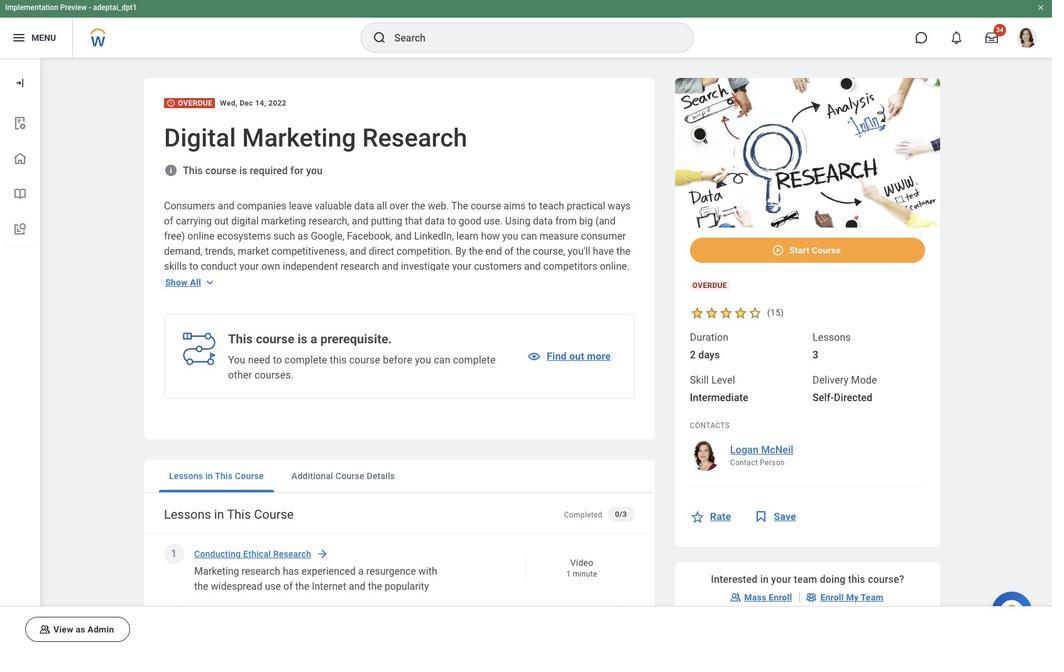 Task type: vqa. For each thing, say whether or not it's contained in the screenshot.
DELEGATIONS
no



Task type: locate. For each thing, give the bounding box(es) containing it.
0 vertical spatial out
[[214, 215, 229, 227]]

0 vertical spatial market
[[238, 245, 269, 257]]

0 horizontal spatial a
[[311, 331, 317, 346]]

2 horizontal spatial can
[[521, 230, 537, 242]]

practical
[[567, 200, 606, 212]]

media classroom image
[[730, 591, 742, 603], [38, 623, 51, 636]]

1 vertical spatial marketing
[[194, 565, 239, 577]]

before inside marketing research has experienced a resurgence with the widespread use of the internet and the popularity of social networking. it is easier than ever before for companies to connect directly with customers and collect individual information that can be correlated to reveal market trends. however, the way a co
[[382, 596, 411, 607]]

resurgence
[[366, 565, 416, 577]]

additional course details button
[[282, 460, 405, 492]]

0 vertical spatial companies
[[237, 200, 287, 212]]

that inside marketing research has experienced a resurgence with the widespread use of the internet and the popularity of social networking. it is easier than ever before for companies to connect directly with customers and collect individual information that can be correlated to reveal market trends. however, the way a co
[[326, 626, 344, 638]]

2 vertical spatial in
[[761, 573, 769, 585]]

google,
[[311, 230, 345, 242]]

1 vertical spatial that
[[326, 626, 344, 638]]

end
[[486, 245, 502, 257]]

lessons in this course inside lessons in this course element
[[164, 507, 294, 522]]

media classroom image left view
[[38, 623, 51, 636]]

the up online.
[[617, 245, 631, 257]]

you need to complete this course before you can complete other courses.
[[228, 354, 496, 381]]

1 vertical spatial star image
[[690, 509, 705, 524]]

1 vertical spatial overdue
[[693, 281, 728, 290]]

your down by
[[452, 260, 472, 272]]

out left the 'digital'
[[214, 215, 229, 227]]

and down course,
[[524, 260, 541, 272]]

star image up duration
[[705, 305, 719, 320]]

0 vertical spatial media classroom image
[[730, 591, 742, 603]]

research,
[[309, 215, 350, 227]]

0 vertical spatial you
[[306, 165, 323, 177]]

0 vertical spatial lessons in this course
[[169, 471, 264, 481]]

0 vertical spatial list
[[0, 106, 40, 247]]

valuable
[[315, 200, 352, 212]]

1 horizontal spatial can
[[434, 354, 451, 366]]

rate button
[[690, 502, 739, 532]]

1 vertical spatial customers
[[352, 611, 400, 623]]

1 vertical spatial lessons
[[169, 471, 203, 481]]

0 vertical spatial that
[[405, 215, 423, 227]]

star image
[[690, 305, 705, 320], [719, 305, 734, 320], [734, 305, 748, 320], [748, 305, 763, 320]]

overdue up duration
[[693, 281, 728, 290]]

1 vertical spatial companies
[[194, 611, 244, 623]]

1 vertical spatial is
[[298, 331, 308, 346]]

before down prerequisite.
[[383, 354, 413, 366]]

person
[[760, 458, 785, 467]]

out inside the consumers and companies leave valuable data all over the web. the course aims to teach practical ways of carrying out digital marketing research, and putting that data to good use. using data from big (and free) online ecosystems such as google, facebook, and linkedin, learn how you can measure consumer demand, trends, market competitiveness, and direct competition. by the end of the course, you'll have the skills to conduct your own independent research and investigate your customers and competitors online.
[[214, 215, 229, 227]]

1 vertical spatial 1
[[567, 570, 571, 579]]

marketing down conducting
[[194, 565, 239, 577]]

a left resurgence
[[358, 565, 364, 577]]

self-
[[813, 392, 835, 403]]

mass
[[745, 592, 767, 602]]

is left required
[[239, 165, 247, 177]]

media classroom image inside the mass enroll link
[[730, 591, 742, 603]]

1 horizontal spatial enroll
[[821, 592, 844, 602]]

1 horizontal spatial you
[[415, 354, 431, 366]]

trends,
[[205, 245, 235, 257]]

and up facebook, on the top left of the page
[[352, 215, 369, 227]]

search image
[[372, 30, 387, 45]]

this inside lessons in this course button
[[215, 471, 233, 481]]

contact card matrix manager image
[[806, 591, 818, 603]]

experienced
[[302, 565, 356, 577]]

data down teach
[[533, 215, 553, 227]]

can inside marketing research has experienced a resurgence with the widespread use of the internet and the popularity of social networking. it is easier than ever before for companies to connect directly with customers and collect individual information that can be correlated to reveal market trends. however, the way a co
[[346, 626, 362, 638]]

this inside lessons in this course element
[[227, 507, 251, 522]]

1 horizontal spatial overdue
[[693, 281, 728, 290]]

1 horizontal spatial this
[[849, 573, 866, 585]]

1 star image from the left
[[690, 305, 705, 320]]

customers up be
[[352, 611, 400, 623]]

1 horizontal spatial that
[[405, 215, 423, 227]]

as inside the consumers and companies leave valuable data all over the web. the course aims to teach practical ways of carrying out digital marketing research, and putting that data to good use. using data from big (and free) online ecosystems such as google, facebook, and linkedin, learn how you can measure consumer demand, trends, market competitiveness, and direct competition. by the end of the course, you'll have the skills to conduct your own independent research and investigate your customers and competitors online.
[[298, 230, 308, 242]]

view
[[53, 624, 73, 635]]

1 horizontal spatial research
[[341, 260, 379, 272]]

doing
[[820, 573, 846, 585]]

2 complete from the left
[[453, 354, 496, 366]]

0 vertical spatial research
[[362, 123, 468, 153]]

such
[[274, 230, 295, 242]]

media mylearning image
[[754, 509, 769, 524]]

data left "all"
[[355, 200, 374, 212]]

research inside the consumers and companies leave valuable data all over the web. the course aims to teach practical ways of carrying out digital marketing research, and putting that data to good use. using data from big (and free) online ecosystems such as google, facebook, and linkedin, learn how you can measure consumer demand, trends, market competitiveness, and direct competition. by the end of the course, you'll have the skills to conduct your own independent research and investigate your customers and competitors online.
[[341, 260, 379, 272]]

1 horizontal spatial in
[[214, 507, 224, 522]]

and down 'putting' at the top left of page
[[395, 230, 412, 242]]

1 horizontal spatial out
[[570, 350, 585, 362]]

that down 'over'
[[405, 215, 423, 227]]

course,
[[533, 245, 566, 257]]

tab list
[[144, 460, 655, 493]]

notifications large image
[[951, 31, 963, 44]]

1 horizontal spatial your
[[452, 260, 472, 272]]

ethical
[[243, 549, 271, 559]]

research for digital marketing research
[[362, 123, 468, 153]]

use
[[265, 580, 281, 592]]

course up 'use.'
[[471, 200, 501, 212]]

marketing down 2022
[[242, 123, 356, 153]]

star image left rate on the bottom right
[[690, 509, 705, 524]]

the
[[452, 200, 468, 212]]

media classroom image down interested
[[730, 591, 742, 603]]

report parameter image
[[13, 116, 28, 131]]

show
[[165, 277, 188, 287]]

before down popularity
[[382, 596, 411, 607]]

a left prerequisite.
[[311, 331, 317, 346]]

this
[[183, 165, 203, 177], [228, 331, 253, 346], [215, 471, 233, 481], [227, 507, 251, 522]]

1 vertical spatial in
[[214, 507, 224, 522]]

to up all
[[189, 260, 198, 272]]

delivery
[[813, 374, 849, 386]]

of right end
[[505, 245, 514, 257]]

overdue
[[178, 99, 213, 108], [693, 281, 728, 290]]

as up competitiveness, at left
[[298, 230, 308, 242]]

1 vertical spatial list
[[154, 534, 647, 652]]

market down ecosystems
[[238, 245, 269, 257]]

intermediate
[[690, 392, 749, 403]]

2 enroll from the left
[[821, 592, 844, 602]]

1 vertical spatial lessons in this course
[[164, 507, 294, 522]]

in inside course details element
[[761, 573, 769, 585]]

out
[[214, 215, 229, 227], [570, 350, 585, 362]]

34 button
[[978, 24, 1007, 52]]

0 horizontal spatial media classroom image
[[38, 623, 51, 636]]

putting
[[371, 215, 403, 227]]

video 1 minute
[[567, 558, 598, 579]]

1 left minute
[[567, 570, 571, 579]]

1 horizontal spatial 1
[[567, 570, 571, 579]]

2 vertical spatial lessons
[[164, 507, 211, 522]]

1 vertical spatial out
[[570, 350, 585, 362]]

0 horizontal spatial marketing
[[194, 565, 239, 577]]

out right find
[[570, 350, 585, 362]]

2 vertical spatial a
[[371, 641, 376, 652]]

( 15 )
[[768, 308, 784, 318]]

that down directly at the bottom
[[326, 626, 344, 638]]

to right aims
[[528, 200, 537, 212]]

the up ever
[[368, 580, 382, 592]]

0 horizontal spatial this
[[330, 354, 347, 366]]

2 vertical spatial is
[[298, 596, 306, 607]]

research down conducting ethical research button
[[242, 565, 280, 577]]

aims
[[504, 200, 526, 212]]

0 horizontal spatial enroll
[[769, 592, 793, 602]]

0 horizontal spatial for
[[291, 165, 304, 177]]

additional course details
[[292, 471, 395, 481]]

1 vertical spatial you
[[503, 230, 519, 242]]

and up the correlated
[[403, 611, 419, 623]]

1 horizontal spatial for
[[413, 596, 426, 607]]

marketing
[[261, 215, 306, 227]]

0 vertical spatial for
[[291, 165, 304, 177]]

mass enroll link
[[725, 587, 800, 607]]

course down prerequisite.
[[349, 354, 381, 366]]

and
[[218, 200, 235, 212], [352, 215, 369, 227], [395, 230, 412, 242], [350, 245, 367, 257], [382, 260, 399, 272], [524, 260, 541, 272], [349, 580, 366, 592], [403, 611, 419, 623]]

companies up the 'digital'
[[237, 200, 287, 212]]

0 vertical spatial 1
[[171, 548, 177, 560]]

menu banner
[[0, 0, 1053, 58]]

marketing inside marketing research has experienced a resurgence with the widespread use of the internet and the popularity of social networking. it is easier than ever before for companies to connect directly with customers and collect individual information that can be correlated to reveal market trends. however, the way a co
[[194, 565, 239, 577]]

this course is a prerequisite.
[[228, 331, 392, 346]]

1 horizontal spatial complete
[[453, 354, 496, 366]]

0 vertical spatial marketing
[[242, 123, 356, 153]]

for
[[291, 165, 304, 177], [413, 596, 426, 607]]

team
[[861, 592, 884, 602]]

has
[[283, 565, 299, 577]]

is left prerequisite.
[[298, 331, 308, 346]]

0 vertical spatial overdue
[[178, 99, 213, 108]]

0 vertical spatial lessons
[[813, 331, 851, 343]]

own
[[262, 260, 280, 272]]

the up social
[[194, 580, 208, 592]]

with
[[419, 565, 438, 577], [331, 611, 350, 623]]

this up my
[[849, 573, 866, 585]]

0 horizontal spatial can
[[346, 626, 362, 638]]

consumer
[[581, 230, 626, 242]]

research down direct
[[341, 260, 379, 272]]

research for conducting ethical research
[[273, 549, 311, 559]]

0 vertical spatial as
[[298, 230, 308, 242]]

as right view
[[76, 624, 85, 635]]

internet
[[312, 580, 346, 592]]

is
[[239, 165, 247, 177], [298, 331, 308, 346], [298, 596, 306, 607]]

1 vertical spatial can
[[434, 354, 451, 366]]

show all button
[[165, 272, 216, 292]]

media classroom image inside view as admin button
[[38, 623, 51, 636]]

with up popularity
[[419, 565, 438, 577]]

save
[[774, 510, 797, 522]]

research inside button
[[273, 549, 311, 559]]

enroll right mass
[[769, 592, 793, 602]]

menu button
[[0, 18, 72, 58]]

your inside course details element
[[772, 573, 792, 585]]

1 enroll from the left
[[769, 592, 793, 602]]

investigate
[[401, 260, 450, 272]]

is inside marketing research has experienced a resurgence with the widespread use of the internet and the popularity of social networking. it is easier than ever before for companies to connect directly with customers and collect individual information that can be correlated to reveal market trends. however, the way a co
[[298, 596, 306, 607]]

market down individual at the bottom of the page
[[223, 641, 255, 652]]

this inside you need to complete this course before you can complete other courses.
[[330, 354, 347, 366]]

2 horizontal spatial you
[[503, 230, 519, 242]]

1 vertical spatial a
[[358, 565, 364, 577]]

big
[[580, 215, 593, 227]]

this down prerequisite.
[[330, 354, 347, 366]]

other
[[228, 369, 252, 381]]

with down than
[[331, 611, 350, 623]]

1 horizontal spatial customers
[[474, 260, 522, 272]]

start course
[[790, 245, 841, 255]]

0 horizontal spatial complete
[[285, 354, 327, 366]]

0 vertical spatial customers
[[474, 260, 522, 272]]

0 horizontal spatial your
[[240, 260, 259, 272]]

0 horizontal spatial customers
[[352, 611, 400, 623]]

0 vertical spatial this
[[330, 354, 347, 366]]

research inside marketing research has experienced a resurgence with the widespread use of the internet and the popularity of social networking. it is easier than ever before for companies to connect directly with customers and collect individual information that can be correlated to reveal market trends. however, the way a co
[[242, 565, 280, 577]]

marketing
[[242, 123, 356, 153], [194, 565, 239, 577]]

list
[[0, 106, 40, 247], [154, 534, 647, 652]]

the up it
[[295, 580, 310, 592]]

lessons in this course inside lessons in this course button
[[169, 471, 264, 481]]

1 vertical spatial research
[[273, 549, 311, 559]]

1 complete from the left
[[285, 354, 327, 366]]

chevron down small image
[[204, 276, 216, 289]]

you inside you need to complete this course before you can complete other courses.
[[415, 354, 431, 366]]

1 vertical spatial this
[[849, 573, 866, 585]]

0 horizontal spatial with
[[331, 611, 350, 623]]

to inside you need to complete this course before you can complete other courses.
[[273, 354, 282, 366]]

your left the own
[[240, 260, 259, 272]]

1 horizontal spatial as
[[298, 230, 308, 242]]

your up 'mass enroll'
[[772, 573, 792, 585]]

0 vertical spatial research
[[341, 260, 379, 272]]

complete left visible image
[[453, 354, 496, 366]]

enroll down doing at bottom
[[821, 592, 844, 602]]

teach
[[540, 200, 565, 212]]

admin
[[88, 624, 114, 635]]

1 vertical spatial as
[[76, 624, 85, 635]]

video
[[571, 558, 594, 568]]

media classroom image for mass enroll
[[730, 591, 742, 603]]

2 horizontal spatial data
[[533, 215, 553, 227]]

additional
[[292, 471, 333, 481]]

0 horizontal spatial as
[[76, 624, 85, 635]]

be
[[365, 626, 376, 638]]

demand,
[[164, 245, 203, 257]]

lessons in this course
[[169, 471, 264, 481], [164, 507, 294, 522]]

1 vertical spatial before
[[382, 596, 411, 607]]

1 vertical spatial research
[[242, 565, 280, 577]]

0 horizontal spatial in
[[206, 471, 213, 481]]

this inside course details element
[[849, 573, 866, 585]]

3 star image from the left
[[734, 305, 748, 320]]

0 horizontal spatial that
[[326, 626, 344, 638]]

in
[[206, 471, 213, 481], [214, 507, 224, 522], [761, 573, 769, 585]]

to up courses.
[[273, 354, 282, 366]]

implementation preview -   adeptai_dpt1
[[5, 3, 137, 12]]

1 horizontal spatial marketing
[[242, 123, 356, 153]]

0 horizontal spatial list
[[0, 106, 40, 247]]

companies
[[237, 200, 287, 212], [194, 611, 244, 623]]

facebook,
[[347, 230, 393, 242]]

1 horizontal spatial with
[[419, 565, 438, 577]]

and down facebook, on the top left of the page
[[350, 245, 367, 257]]

this
[[330, 354, 347, 366], [849, 573, 866, 585]]

complete down the this course is a prerequisite.
[[285, 354, 327, 366]]

over
[[390, 200, 409, 212]]

and up than
[[349, 580, 366, 592]]

list inside lessons in this course element
[[154, 534, 647, 652]]

digital
[[164, 123, 236, 153]]

for right required
[[291, 165, 304, 177]]

14,
[[255, 99, 266, 108]]

customers inside marketing research has experienced a resurgence with the widespread use of the internet and the popularity of social networking. it is easier than ever before for companies to connect directly with customers and collect individual information that can be correlated to reveal market trends. however, the way a co
[[352, 611, 400, 623]]

0 horizontal spatial out
[[214, 215, 229, 227]]

as inside button
[[76, 624, 85, 635]]

1 vertical spatial market
[[223, 641, 255, 652]]

0 horizontal spatial research
[[242, 565, 280, 577]]

lessons
[[813, 331, 851, 343], [169, 471, 203, 481], [164, 507, 211, 522]]

days
[[699, 349, 720, 361]]

customers down end
[[474, 260, 522, 272]]

for down popularity
[[413, 596, 426, 607]]

1 horizontal spatial data
[[425, 215, 445, 227]]

1 horizontal spatial media classroom image
[[730, 591, 742, 603]]

your
[[240, 260, 259, 272], [452, 260, 472, 272], [772, 573, 792, 585]]

profile logan mcneil image
[[1017, 28, 1038, 50]]

2 vertical spatial can
[[346, 626, 362, 638]]

0 vertical spatial is
[[239, 165, 247, 177]]

details
[[367, 471, 395, 481]]

1 vertical spatial for
[[413, 596, 426, 607]]

2 vertical spatial you
[[415, 354, 431, 366]]

1 left conducting
[[171, 548, 177, 560]]

is right it
[[298, 596, 306, 607]]

wed,
[[220, 99, 238, 108]]

star image
[[705, 305, 719, 320], [690, 509, 705, 524]]

a right way
[[371, 641, 376, 652]]

1 vertical spatial media classroom image
[[38, 623, 51, 636]]

research
[[362, 123, 468, 153], [273, 549, 311, 559]]

course up need
[[256, 331, 295, 346]]

play circle image
[[772, 244, 785, 256]]

overdue right exclamation circle image
[[178, 99, 213, 108]]

as
[[298, 230, 308, 242], [76, 624, 85, 635]]

arrow right image
[[316, 548, 329, 560]]

1 inside "video 1 minute"
[[567, 570, 571, 579]]

list containing 1
[[154, 534, 647, 652]]

linkedin,
[[414, 230, 454, 242]]

companies down social
[[194, 611, 244, 623]]

1 horizontal spatial research
[[362, 123, 468, 153]]

information
[[272, 626, 324, 638]]

data up the linkedin,
[[425, 215, 445, 227]]

0 vertical spatial before
[[383, 354, 413, 366]]

1 horizontal spatial list
[[154, 534, 647, 652]]

exclamation circle image
[[167, 99, 175, 108]]

course details element
[[675, 78, 941, 652]]

the
[[411, 200, 426, 212], [469, 245, 483, 257], [516, 245, 531, 257], [617, 245, 631, 257], [194, 580, 208, 592], [295, 580, 310, 592], [368, 580, 382, 592], [334, 641, 348, 652]]

0 vertical spatial can
[[521, 230, 537, 242]]



Task type: describe. For each thing, give the bounding box(es) containing it.
2 star image from the left
[[719, 305, 734, 320]]

by
[[456, 245, 467, 257]]

social
[[206, 596, 233, 607]]

have
[[593, 245, 614, 257]]

out inside find out more button
[[570, 350, 585, 362]]

mode
[[852, 374, 878, 386]]

conducting
[[194, 549, 241, 559]]

carrying
[[176, 215, 212, 227]]

minute
[[573, 570, 598, 579]]

duration
[[690, 331, 729, 343]]

0 horizontal spatial overdue
[[178, 99, 213, 108]]

before inside you need to complete this course before you can complete other courses.
[[383, 354, 413, 366]]

for inside marketing research has experienced a resurgence with the widespread use of the internet and the popularity of social networking. it is easier than ever before for companies to connect directly with customers and collect individual information that can be correlated to reveal market trends. however, the way a co
[[413, 596, 426, 607]]

consumers and companies leave valuable data all over the web. the course aims to teach practical ways of carrying out digital marketing research, and putting that data to good use. using data from big (and free) online ecosystems such as google, facebook, and linkedin, learn how you can measure consumer demand, trends, market competitiveness, and direct competition. by the end of the course, you'll have the skills to conduct your own independent research and investigate your customers and competitors online.
[[164, 200, 631, 272]]

lessons inside button
[[169, 471, 203, 481]]

(
[[768, 308, 771, 318]]

in for digital
[[761, 573, 769, 585]]

to up individual at the bottom of the page
[[246, 611, 255, 623]]

3
[[813, 349, 819, 361]]

connect
[[258, 611, 294, 623]]

lessons in this course element
[[144, 496, 655, 652]]

book open image
[[13, 186, 28, 201]]

lessons 3
[[813, 331, 851, 361]]

view as admin
[[53, 624, 114, 635]]

contact
[[731, 458, 758, 467]]

leave
[[289, 200, 312, 212]]

Search Workday  search field
[[395, 24, 668, 52]]

2 horizontal spatial a
[[371, 641, 376, 652]]

courses.
[[255, 369, 294, 381]]

how
[[481, 230, 500, 242]]

0 vertical spatial with
[[419, 565, 438, 577]]

market inside the consumers and companies leave valuable data all over the web. the course aims to teach practical ways of carrying out digital marketing research, and putting that data to good use. using data from big (and free) online ecosystems such as google, facebook, and linkedin, learn how you can measure consumer demand, trends, market competitiveness, and direct competition. by the end of the course, you'll have the skills to conduct your own independent research and investigate your customers and competitors online.
[[238, 245, 269, 257]]

competitors
[[544, 260, 598, 272]]

enroll my team link
[[801, 587, 892, 607]]

4 star image from the left
[[748, 305, 763, 320]]

0 horizontal spatial you
[[306, 165, 323, 177]]

visible image
[[527, 349, 542, 364]]

and down direct
[[382, 260, 399, 272]]

is for a
[[298, 331, 308, 346]]

the right 'over'
[[411, 200, 426, 212]]

ways
[[608, 200, 631, 212]]

marketing research has experienced a resurgence with the widespread use of the internet and the popularity of social networking. it is easier than ever before for companies to connect directly with customers and collect individual information that can be correlated to reveal market trends. however, the way a co
[[194, 565, 438, 652]]

using
[[505, 215, 531, 227]]

customers inside the consumers and companies leave valuable data all over the web. the course aims to teach practical ways of carrying out digital marketing research, and putting that data to good use. using data from big (and free) online ecosystems such as google, facebook, and linkedin, learn how you can measure consumer demand, trends, market competitiveness, and direct competition. by the end of the course, you'll have the skills to conduct your own independent research and investigate your customers and competitors online.
[[474, 260, 522, 272]]

course?
[[868, 573, 905, 585]]

popularity
[[385, 580, 429, 592]]

networking.
[[235, 596, 287, 607]]

logan mcneil contact person
[[731, 444, 794, 467]]

0 vertical spatial a
[[311, 331, 317, 346]]

ever
[[360, 596, 379, 607]]

direct
[[369, 245, 394, 257]]

justify image
[[11, 30, 26, 45]]

of right use
[[284, 580, 293, 592]]

of up free)
[[164, 215, 173, 227]]

overdue inside course details element
[[693, 281, 728, 290]]

lessons in this course button
[[159, 460, 274, 492]]

(and
[[596, 215, 616, 227]]

reveal
[[194, 641, 221, 652]]

1 vertical spatial with
[[331, 611, 350, 623]]

online.
[[600, 260, 630, 272]]

rate
[[710, 510, 732, 522]]

you inside the consumers and companies leave valuable data all over the web. the course aims to teach practical ways of carrying out digital marketing research, and putting that data to good use. using data from big (and free) online ecosystems such as google, facebook, and linkedin, learn how you can measure consumer demand, trends, market competitiveness, and direct competition. by the end of the course, you'll have the skills to conduct your own independent research and investigate your customers and competitors online.
[[503, 230, 519, 242]]

you'll
[[568, 245, 591, 257]]

in inside button
[[206, 471, 213, 481]]

delivery mode self-directed
[[813, 374, 878, 403]]

start
[[790, 245, 810, 255]]

to right the correlated
[[426, 626, 435, 638]]

find out more button
[[527, 341, 619, 372]]

0 horizontal spatial 1
[[171, 548, 177, 560]]

lessons inside course details element
[[813, 331, 851, 343]]

dec
[[240, 99, 253, 108]]

required
[[250, 165, 288, 177]]

conducting ethical research
[[194, 549, 311, 559]]

and up the 'digital'
[[218, 200, 235, 212]]

course inside the consumers and companies leave valuable data all over the web. the course aims to teach practical ways of carrying out digital marketing research, and putting that data to good use. using data from big (and free) online ecosystems such as google, facebook, and linkedin, learn how you can measure consumer demand, trends, market competitiveness, and direct competition. by the end of the course, you'll have the skills to conduct your own independent research and investigate your customers and competitors online.
[[471, 200, 501, 212]]

can inside the consumers and companies leave valuable data all over the web. the course aims to teach practical ways of carrying out digital marketing research, and putting that data to good use. using data from big (and free) online ecosystems such as google, facebook, and linkedin, learn how you can measure consumer demand, trends, market competitiveness, and direct competition. by the end of the course, you'll have the skills to conduct your own independent research and investigate your customers and competitors online.
[[521, 230, 537, 242]]

start course button
[[690, 237, 926, 263]]

learn
[[457, 230, 479, 242]]

it
[[290, 596, 296, 607]]

the left course,
[[516, 245, 531, 257]]

from
[[556, 215, 577, 227]]

0/3
[[615, 510, 627, 519]]

competitiveness,
[[272, 245, 347, 257]]

consumers
[[164, 200, 215, 212]]

the right by
[[469, 245, 483, 257]]

web.
[[428, 200, 449, 212]]

star image inside rate button
[[690, 509, 705, 524]]

preview
[[60, 3, 87, 12]]

media classroom image for view as admin
[[38, 623, 51, 636]]

1 horizontal spatial a
[[358, 565, 364, 577]]

enroll my team
[[821, 592, 884, 602]]

inbox large image
[[986, 31, 999, 44]]

more
[[587, 350, 611, 362]]

my
[[847, 592, 859, 602]]

duration 2 days
[[690, 331, 729, 361]]

competition.
[[397, 245, 453, 257]]

course down digital
[[205, 165, 237, 177]]

course inside you need to complete this course before you can complete other courses.
[[349, 354, 381, 366]]

transformation import image
[[14, 77, 26, 89]]

15
[[771, 308, 781, 318]]

can inside you need to complete this course before you can complete other courses.
[[434, 354, 451, 366]]

in for wed,
[[214, 507, 224, 522]]

find out more
[[547, 350, 611, 362]]

directly
[[296, 611, 329, 623]]

wed, dec 14, 2022
[[220, 99, 287, 108]]

implementation
[[5, 3, 58, 12]]

companies inside the consumers and companies leave valuable data all over the web. the course aims to teach practical ways of carrying out digital marketing research, and putting that data to good use. using data from big (and free) online ecosystems such as google, facebook, and linkedin, learn how you can measure consumer demand, trends, market competitiveness, and direct competition. by the end of the course, you'll have the skills to conduct your own independent research and investigate your customers and competitors online.
[[237, 200, 287, 212]]

free)
[[164, 230, 185, 242]]

save button
[[754, 502, 804, 532]]

that inside the consumers and companies leave valuable data all over the web. the course aims to teach practical ways of carrying out digital marketing research, and putting that data to good use. using data from big (and free) online ecosystems such as google, facebook, and linkedin, learn how you can measure consumer demand, trends, market competitiveness, and direct competition. by the end of the course, you'll have the skills to conduct your own independent research and investigate your customers and competitors online.
[[405, 215, 423, 227]]

0 horizontal spatial data
[[355, 200, 374, 212]]

widespread
[[211, 580, 263, 592]]

easier
[[308, 596, 336, 607]]

companies inside marketing research has experienced a resurgence with the widespread use of the internet and the popularity of social networking. it is easier than ever before for companies to connect directly with customers and collect individual information that can be correlated to reveal market trends. however, the way a co
[[194, 611, 244, 623]]

this course is required for you
[[183, 165, 323, 177]]

show all
[[165, 277, 201, 287]]

team
[[794, 573, 818, 585]]

find
[[547, 350, 567, 362]]

menu
[[31, 32, 56, 43]]

34
[[997, 26, 1004, 33]]

is for required
[[239, 165, 247, 177]]

the left way
[[334, 641, 348, 652]]

info image
[[164, 163, 178, 177]]

market inside marketing research has experienced a resurgence with the widespread use of the internet and the popularity of social networking. it is easier than ever before for companies to connect directly with customers and collect individual information that can be correlated to reveal market trends. however, the way a co
[[223, 641, 255, 652]]

completed
[[564, 511, 603, 520]]

to down the on the top left
[[448, 215, 456, 227]]

mcneil
[[762, 444, 794, 456]]

view as admin button
[[25, 617, 130, 642]]

home image
[[13, 151, 28, 166]]

close environment banner image
[[1038, 4, 1045, 11]]

of left social
[[194, 596, 204, 607]]

tab list containing lessons in this course
[[144, 460, 655, 493]]

0 vertical spatial star image
[[705, 305, 719, 320]]

independent
[[283, 260, 338, 272]]



